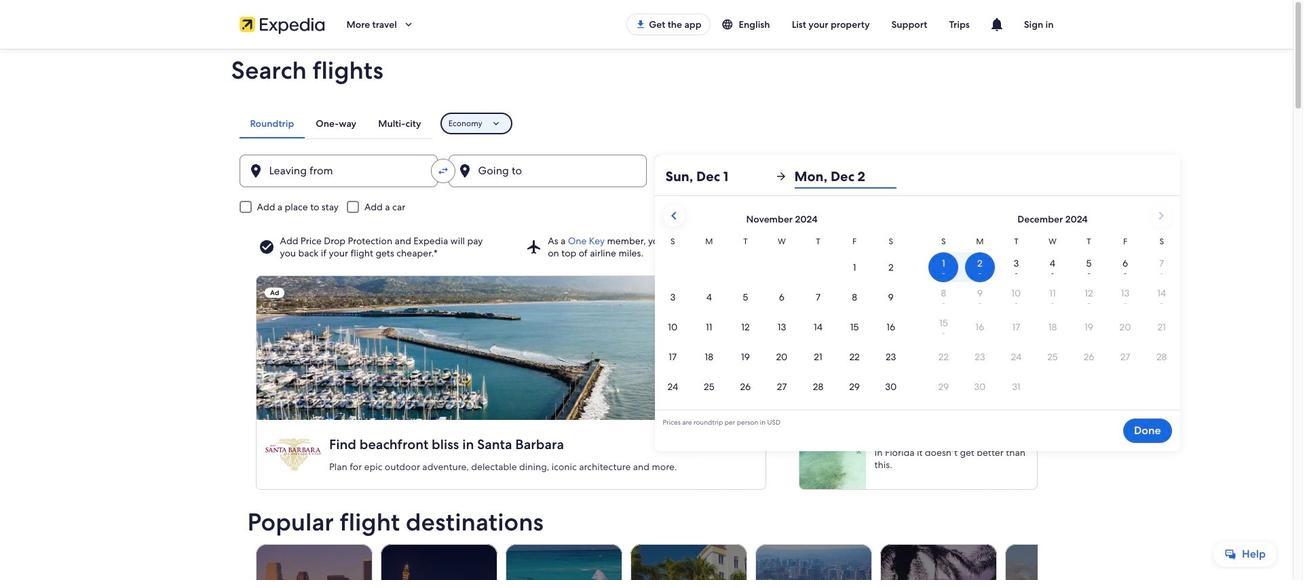 Task type: describe. For each thing, give the bounding box(es) containing it.
communication center icon image
[[989, 16, 1005, 33]]

small image
[[721, 18, 739, 31]]

more travel image
[[403, 18, 415, 31]]

orlando flights image
[[880, 545, 997, 581]]

las vegas flights image
[[381, 545, 497, 581]]

new york flights image
[[1005, 545, 1122, 581]]

download the app button image
[[636, 19, 647, 30]]

expedia logo image
[[239, 15, 325, 34]]



Task type: locate. For each thing, give the bounding box(es) containing it.
main content
[[0, 49, 1294, 581]]

popular flight destinations region
[[239, 509, 1122, 581]]

miami flights image
[[630, 545, 747, 581]]

honolulu flights image
[[755, 545, 872, 581]]

next month image
[[1153, 208, 1170, 224]]

cancun flights image
[[505, 545, 622, 581]]

swap origin and destination values image
[[437, 165, 449, 177]]

tab list
[[239, 109, 432, 139]]

previous month image
[[666, 208, 682, 224]]

los angeles flights image
[[256, 545, 372, 581]]



Task type: vqa. For each thing, say whether or not it's contained in the screenshot.
Los Angeles Flights image
yes



